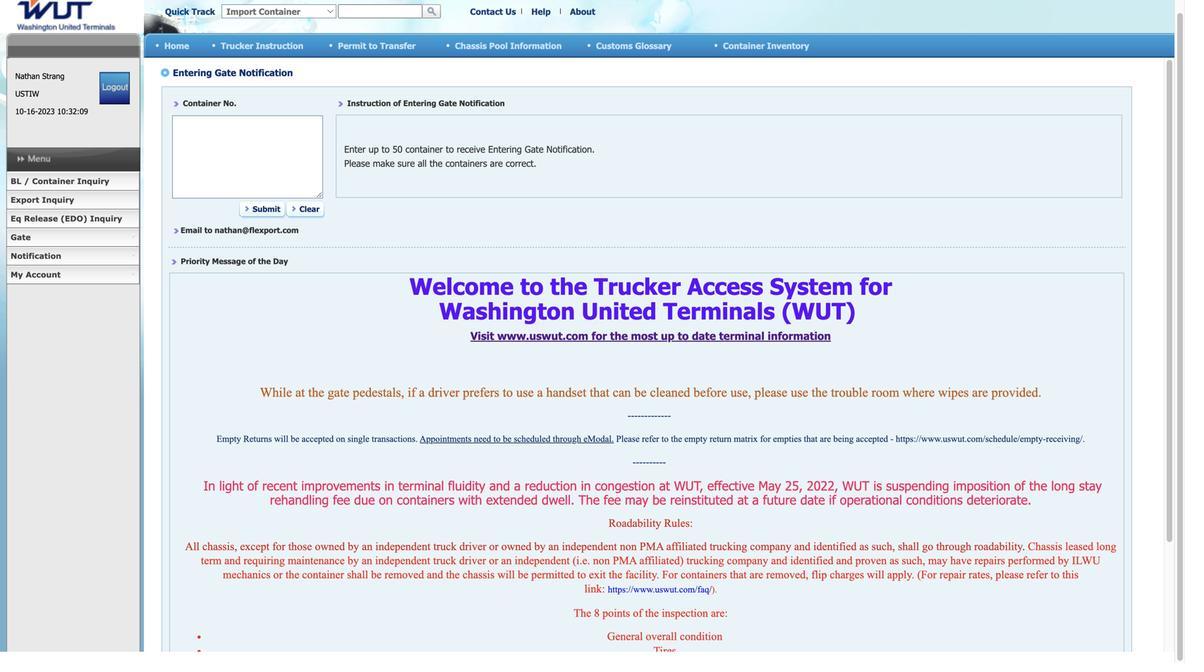 Task type: vqa. For each thing, say whether or not it's contained in the screenshot.
10-05-2023 10:38:20
no



Task type: describe. For each thing, give the bounding box(es) containing it.
nathan strang
[[15, 71, 65, 81]]

notification
[[11, 251, 61, 261]]

trucker instruction
[[221, 40, 304, 51]]

about link
[[570, 6, 596, 16]]

us
[[506, 6, 516, 16]]

eq release (edo) inquiry link
[[6, 210, 140, 228]]

eq release (edo) inquiry
[[11, 214, 122, 223]]

release
[[24, 214, 58, 223]]

help
[[532, 6, 551, 16]]

track
[[192, 6, 215, 16]]

0 vertical spatial container
[[723, 40, 765, 51]]

account
[[26, 270, 61, 279]]

contact
[[470, 6, 503, 16]]

my account link
[[6, 266, 140, 284]]

instruction
[[256, 40, 304, 51]]

my account
[[11, 270, 61, 279]]

10-
[[15, 107, 27, 116]]

contact us
[[470, 6, 516, 16]]

export
[[11, 195, 39, 205]]

gate link
[[6, 228, 140, 247]]

strang
[[42, 71, 65, 81]]

(edo)
[[61, 214, 87, 223]]

0 horizontal spatial container
[[32, 176, 74, 186]]

information
[[510, 40, 562, 51]]



Task type: locate. For each thing, give the bounding box(es) containing it.
inquiry
[[77, 176, 109, 186], [42, 195, 74, 205], [90, 214, 122, 223]]

1 vertical spatial inquiry
[[42, 195, 74, 205]]

to
[[369, 40, 378, 51]]

1 horizontal spatial container
[[723, 40, 765, 51]]

2023
[[38, 107, 55, 116]]

my
[[11, 270, 23, 279]]

bl / container inquiry
[[11, 176, 109, 186]]

/
[[24, 176, 29, 186]]

glossary
[[635, 40, 672, 51]]

customs
[[596, 40, 633, 51]]

contact us link
[[470, 6, 516, 16]]

bl / container inquiry link
[[6, 172, 140, 191]]

inventory
[[767, 40, 810, 51]]

login image
[[100, 72, 130, 104]]

nathan
[[15, 71, 40, 81]]

10-16-2023 10:32:09
[[15, 107, 88, 116]]

permit to transfer
[[338, 40, 416, 51]]

0 vertical spatial inquiry
[[77, 176, 109, 186]]

export inquiry link
[[6, 191, 140, 210]]

container
[[723, 40, 765, 51], [32, 176, 74, 186]]

quick
[[165, 6, 189, 16]]

chassis
[[455, 40, 487, 51]]

container left inventory
[[723, 40, 765, 51]]

about
[[570, 6, 596, 16]]

inquiry down bl / container inquiry
[[42, 195, 74, 205]]

inquiry right (edo)
[[90, 214, 122, 223]]

inquiry up export inquiry link
[[77, 176, 109, 186]]

inquiry for container
[[77, 176, 109, 186]]

home
[[164, 40, 189, 51]]

eq
[[11, 214, 21, 223]]

None text field
[[338, 4, 423, 18]]

chassis pool information
[[455, 40, 562, 51]]

help link
[[532, 6, 551, 16]]

permit
[[338, 40, 366, 51]]

bl
[[11, 176, 21, 186]]

10:32:09
[[57, 107, 88, 116]]

quick track
[[165, 6, 215, 16]]

container up export inquiry
[[32, 176, 74, 186]]

trucker
[[221, 40, 253, 51]]

16-
[[27, 107, 38, 116]]

inquiry inside 'link'
[[90, 214, 122, 223]]

gate
[[11, 233, 31, 242]]

2 vertical spatial inquiry
[[90, 214, 122, 223]]

export inquiry
[[11, 195, 74, 205]]

1 vertical spatial container
[[32, 176, 74, 186]]

notification link
[[6, 247, 140, 266]]

transfer
[[380, 40, 416, 51]]

customs glossary
[[596, 40, 672, 51]]

pool
[[489, 40, 508, 51]]

container inventory
[[723, 40, 810, 51]]

ustiw
[[15, 89, 39, 98]]

inquiry for (edo)
[[90, 214, 122, 223]]



